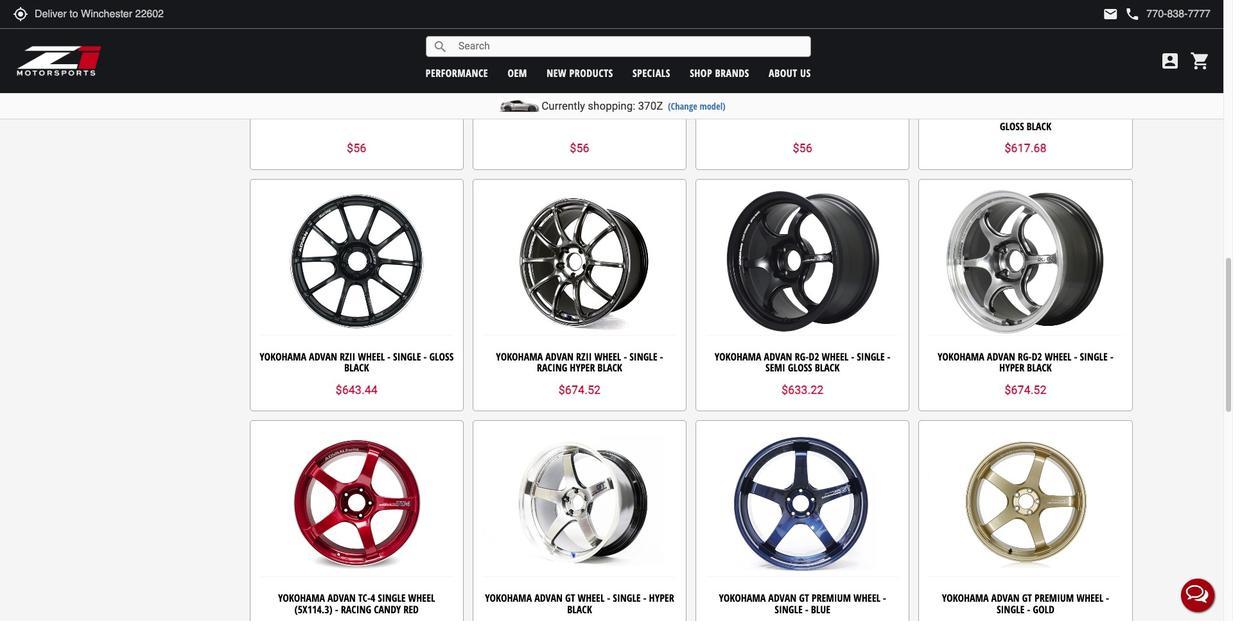Task type: describe. For each thing, give the bounding box(es) containing it.
$674.52 for rzii
[[559, 383, 601, 397]]

$56 for full
[[793, 142, 813, 155]]

single inside yokohama advan rzii wheel - single - gloss black
[[393, 350, 421, 364]]

racing inside "yokohama advan rzii wheel - single - racing hyper black"
[[537, 361, 568, 375]]

rzii for black
[[340, 350, 356, 364]]

wheel inside "yokohama advan rzii wheel - single - racing hyper black"
[[595, 350, 622, 364]]

new
[[547, 66, 567, 80]]

new products
[[547, 66, 613, 80]]

brands
[[715, 66, 750, 80]]

shop
[[690, 66, 713, 80]]

products
[[570, 66, 613, 80]]

$633.22
[[782, 383, 824, 397]]

single inside yokohama advan rg-d2 wheel - single - hyper black
[[1080, 350, 1108, 364]]

search
[[433, 39, 448, 54]]

mail link
[[1103, 6, 1119, 22]]

single inside yokohama advan gt premium wheel - single - gold
[[997, 603, 1025, 617]]

account_box link
[[1157, 51, 1184, 71]]

mail phone
[[1103, 6, 1141, 22]]

oem link
[[508, 66, 527, 80]]

yokohama advan tc-4 single wheel (5x114.3) - racing candy red
[[278, 592, 435, 617]]

currently shopping: 370z (change model)
[[542, 100, 726, 112]]

candy
[[374, 603, 401, 617]]

black inside "yokohama advan rzii wheel - single - racing hyper black"
[[598, 361, 623, 375]]

advan for yokohama advan rg-d2 wheel - single - hyper black
[[987, 350, 1016, 364]]

oem
[[508, 66, 527, 80]]

advan center cap - single - mid
[[287, 108, 426, 122]]

hyper for rzii
[[570, 361, 595, 375]]

370z
[[638, 100, 663, 112]]

gloss for yokohama advan rgiii wheel - single - gloss black
[[1000, 119, 1025, 134]]

my_location
[[13, 6, 28, 22]]

gloss inside yokohama advan rg-d2 wheel - single - semi gloss black
[[788, 361, 813, 375]]

- inside yokohama advan tc-4 single wheel (5x114.3) - racing candy red
[[335, 603, 339, 617]]

phone link
[[1125, 6, 1211, 22]]

advan for yokohama advan gt wheel - single - hyper black
[[535, 592, 563, 606]]

advan for yokohama advan gt premium wheel - single - blue
[[769, 592, 797, 606]]

yokohama for yokohama advan rgiii wheel - single - gloss black
[[940, 108, 987, 122]]

$617.68
[[1005, 142, 1047, 155]]

wheel inside the yokohama advan gt wheel - single - hyper black
[[578, 592, 605, 606]]

premium for blue
[[812, 592, 851, 606]]

black inside yokohama advan rg-d2 wheel - single - hyper black
[[1028, 361, 1052, 375]]

single inside the yokohama advan gt wheel - single - hyper black
[[613, 592, 641, 606]]

(change
[[668, 100, 698, 112]]

red
[[404, 603, 419, 617]]

mid
[[410, 108, 426, 122]]

specials
[[633, 66, 671, 80]]

center for advan center cap - single - mid
[[318, 108, 347, 122]]

yokohama advan rzii wheel - single - gloss black
[[260, 350, 454, 375]]

advan for yokohama advan tc-4 single wheel (5x114.3) - racing candy red
[[328, 592, 356, 606]]

gt for gold
[[1023, 592, 1033, 606]]

black inside yokohama advan rzii wheel - single - gloss black
[[344, 361, 369, 375]]

gloss for yokohama advan rzii wheel - single - gloss black
[[429, 350, 454, 364]]

performance
[[426, 66, 488, 80]]

advan for yokohama advan rgiii wheel - single - gloss black
[[990, 108, 1018, 122]]

(change model) link
[[668, 100, 726, 112]]

wheel inside yokohama advan rg-d2 wheel - single - semi gloss black
[[822, 350, 849, 364]]

yokohama advan gt premium wheel - single - gold
[[942, 592, 1110, 617]]

wheel inside yokohama advan rzii wheel - single - gloss black
[[358, 350, 385, 364]]

yokohama advan gt wheel - single - hyper black
[[485, 592, 674, 617]]

shopping_cart link
[[1187, 51, 1211, 71]]

single inside yokohama advan tc-4 single wheel (5x114.3) - racing candy red
[[378, 592, 406, 606]]

shopping_cart
[[1191, 51, 1211, 71]]

black inside yokohama advan rgiii wheel - single - gloss black
[[1027, 119, 1052, 134]]

$56 for flat
[[570, 142, 590, 155]]

z1 motorsports logo image
[[16, 45, 102, 77]]

advan center cap - single - full flat
[[722, 108, 884, 122]]

about us link
[[769, 66, 811, 80]]

yokohama advan rg-d2 wheel - single - hyper black
[[938, 350, 1114, 375]]

1 flat from the left
[[632, 108, 650, 122]]

black inside yokohama advan rg-d2 wheel - single - semi gloss black
[[815, 361, 840, 375]]

hyper for rg-
[[1000, 361, 1025, 375]]

yokohama for yokohama advan rg-d2 wheel - single - hyper black
[[938, 350, 985, 364]]

gt for black
[[565, 592, 575, 606]]

yokohama advan rgiii wheel - single - gloss black
[[940, 108, 1112, 134]]



Task type: vqa. For each thing, say whether or not it's contained in the screenshot.
'some'
no



Task type: locate. For each thing, give the bounding box(es) containing it.
0 horizontal spatial hyper
[[570, 361, 595, 375]]

1 horizontal spatial rzii
[[576, 350, 592, 364]]

wheel inside yokohama advan gt premium wheel - single - gold
[[1077, 592, 1104, 606]]

shop brands
[[690, 66, 750, 80]]

2 horizontal spatial center
[[753, 108, 783, 122]]

1 horizontal spatial gt
[[799, 592, 809, 606]]

2 $56 from the left
[[570, 142, 590, 155]]

1 horizontal spatial $674.52
[[1005, 383, 1047, 397]]

yokohama advan rg-d2 wheel - single - semi gloss black
[[715, 350, 891, 375]]

2 horizontal spatial hyper
[[1000, 361, 1025, 375]]

0 horizontal spatial center
[[318, 108, 347, 122]]

1 horizontal spatial $56
[[570, 142, 590, 155]]

1 $674.52 from the left
[[559, 383, 601, 397]]

0 horizontal spatial gloss
[[429, 350, 454, 364]]

center
[[318, 108, 347, 122], [540, 108, 570, 122], [753, 108, 783, 122]]

2 center from the left
[[540, 108, 570, 122]]

$56 down advan center cap - single - mid
[[347, 142, 367, 155]]

wheel inside yokohama advan rg-d2 wheel - single - hyper black
[[1045, 350, 1072, 364]]

black inside the yokohama advan gt wheel - single - hyper black
[[567, 603, 592, 617]]

rgiii
[[1020, 108, 1040, 122]]

3 cap from the left
[[785, 108, 800, 122]]

advan for yokohama advan rzii wheel - single - gloss black
[[309, 350, 337, 364]]

yokohama
[[940, 108, 987, 122], [260, 350, 307, 364], [496, 350, 543, 364], [715, 350, 762, 364], [938, 350, 985, 364], [278, 592, 325, 606], [485, 592, 532, 606], [719, 592, 766, 606], [942, 592, 989, 606]]

gloss
[[1000, 119, 1025, 134], [429, 350, 454, 364], [788, 361, 813, 375]]

advan for yokohama advan rg-d2 wheel - single - semi gloss black
[[764, 350, 793, 364]]

2 premium from the left
[[1035, 592, 1075, 606]]

racing
[[537, 361, 568, 375], [341, 603, 372, 617]]

0 horizontal spatial cap
[[350, 108, 365, 122]]

2 $674.52 from the left
[[1005, 383, 1047, 397]]

flat left (change
[[632, 108, 650, 122]]

advan inside yokohama advan rzii wheel - single - gloss black
[[309, 350, 337, 364]]

1 horizontal spatial racing
[[537, 361, 568, 375]]

advan inside yokohama advan rg-d2 wheel - single - semi gloss black
[[764, 350, 793, 364]]

$56 down advan center cap - single - flat
[[570, 142, 590, 155]]

single inside yokohama advan rgiii wheel - single - gloss black
[[1078, 108, 1106, 122]]

semi
[[766, 361, 786, 375]]

blue
[[811, 603, 831, 617]]

flat
[[632, 108, 650, 122], [866, 108, 884, 122]]

rzii
[[340, 350, 356, 364], [576, 350, 592, 364]]

about
[[769, 66, 798, 80]]

d2 inside yokohama advan rg-d2 wheel - single - semi gloss black
[[809, 350, 820, 364]]

yokohama inside yokohama advan rg-d2 wheel - single - hyper black
[[938, 350, 985, 364]]

1 d2 from the left
[[809, 350, 820, 364]]

0 horizontal spatial $674.52
[[559, 383, 601, 397]]

2 rg- from the left
[[1018, 350, 1032, 364]]

single inside yokohama advan gt premium wheel - single - blue
[[775, 603, 803, 617]]

gt inside the yokohama advan gt wheel - single - hyper black
[[565, 592, 575, 606]]

yokohama advan gt premium wheel - single - blue
[[719, 592, 887, 617]]

(5x114.3)
[[295, 603, 333, 617]]

1 horizontal spatial hyper
[[649, 592, 674, 606]]

1 rg- from the left
[[795, 350, 809, 364]]

gt for blue
[[799, 592, 809, 606]]

advan inside yokohama advan gt premium wheel - single - gold
[[992, 592, 1020, 606]]

rg-
[[795, 350, 809, 364], [1018, 350, 1032, 364]]

0 horizontal spatial flat
[[632, 108, 650, 122]]

0 vertical spatial racing
[[537, 361, 568, 375]]

premium for gold
[[1035, 592, 1075, 606]]

advan
[[287, 108, 315, 122], [510, 108, 538, 122], [722, 108, 751, 122], [990, 108, 1018, 122], [309, 350, 337, 364], [546, 350, 574, 364], [764, 350, 793, 364], [987, 350, 1016, 364], [328, 592, 356, 606], [535, 592, 563, 606], [769, 592, 797, 606], [992, 592, 1020, 606]]

1 horizontal spatial cap
[[572, 108, 588, 122]]

rzii inside yokohama advan rzii wheel - single - gloss black
[[340, 350, 356, 364]]

account_box
[[1160, 51, 1181, 71]]

yokohama for yokohama advan rzii wheel - single - racing hyper black
[[496, 350, 543, 364]]

cap for full
[[785, 108, 800, 122]]

1 rzii from the left
[[340, 350, 356, 364]]

new products link
[[547, 66, 613, 80]]

premium
[[812, 592, 851, 606], [1035, 592, 1075, 606]]

single inside "yokohama advan rzii wheel - single - racing hyper black"
[[630, 350, 658, 364]]

0 horizontal spatial d2
[[809, 350, 820, 364]]

premium inside yokohama advan gt premium wheel - single - blue
[[812, 592, 851, 606]]

advan inside yokohama advan tc-4 single wheel (5x114.3) - racing candy red
[[328, 592, 356, 606]]

yokohama for yokohama advan rzii wheel - single - gloss black
[[260, 350, 307, 364]]

about us
[[769, 66, 811, 80]]

hyper inside the yokohama advan gt wheel - single - hyper black
[[649, 592, 674, 606]]

3 $56 from the left
[[793, 142, 813, 155]]

Search search field
[[448, 37, 811, 56]]

gloss inside yokohama advan rzii wheel - single - gloss black
[[429, 350, 454, 364]]

yokohama inside yokohama advan gt premium wheel - single - blue
[[719, 592, 766, 606]]

gt inside yokohama advan gt premium wheel - single - gold
[[1023, 592, 1033, 606]]

full
[[845, 108, 863, 122]]

yokohama for yokohama advan tc-4 single wheel (5x114.3) - racing candy red
[[278, 592, 325, 606]]

single
[[373, 108, 401, 122], [596, 108, 624, 122], [809, 108, 837, 122], [1078, 108, 1106, 122], [393, 350, 421, 364], [630, 350, 658, 364], [857, 350, 885, 364], [1080, 350, 1108, 364], [378, 592, 406, 606], [613, 592, 641, 606], [775, 603, 803, 617], [997, 603, 1025, 617]]

rzii inside "yokohama advan rzii wheel - single - racing hyper black"
[[576, 350, 592, 364]]

advan inside the yokohama advan gt wheel - single - hyper black
[[535, 592, 563, 606]]

3 gt from the left
[[1023, 592, 1033, 606]]

tc-
[[358, 592, 371, 606]]

hyper inside "yokohama advan rzii wheel - single - racing hyper black"
[[570, 361, 595, 375]]

yokohama inside yokohama advan gt premium wheel - single - gold
[[942, 592, 989, 606]]

cap for flat
[[572, 108, 588, 122]]

$643.44
[[336, 383, 378, 397]]

2 d2 from the left
[[1032, 350, 1043, 364]]

2 horizontal spatial gt
[[1023, 592, 1033, 606]]

rg- for black
[[1018, 350, 1032, 364]]

model)
[[700, 100, 726, 112]]

center for advan center cap - single - flat
[[540, 108, 570, 122]]

0 horizontal spatial rg-
[[795, 350, 809, 364]]

1 $56 from the left
[[347, 142, 367, 155]]

1 cap from the left
[[350, 108, 365, 122]]

$56
[[347, 142, 367, 155], [570, 142, 590, 155], [793, 142, 813, 155]]

0 horizontal spatial rzii
[[340, 350, 356, 364]]

advan inside yokohama advan rgiii wheel - single - gloss black
[[990, 108, 1018, 122]]

yokohama inside "yokohama advan rzii wheel - single - racing hyper black"
[[496, 350, 543, 364]]

1 horizontal spatial center
[[540, 108, 570, 122]]

yokohama advan rzii wheel - single - racing hyper black
[[496, 350, 663, 375]]

advan for yokohama advan rzii wheel - single - racing hyper black
[[546, 350, 574, 364]]

1 horizontal spatial flat
[[866, 108, 884, 122]]

3 center from the left
[[753, 108, 783, 122]]

racing inside yokohama advan tc-4 single wheel (5x114.3) - racing candy red
[[341, 603, 372, 617]]

black
[[1027, 119, 1052, 134], [344, 361, 369, 375], [598, 361, 623, 375], [815, 361, 840, 375], [1028, 361, 1052, 375], [567, 603, 592, 617]]

gloss inside yokohama advan rgiii wheel - single - gloss black
[[1000, 119, 1025, 134]]

2 horizontal spatial $56
[[793, 142, 813, 155]]

d2 for black
[[1032, 350, 1043, 364]]

premium inside yokohama advan gt premium wheel - single - gold
[[1035, 592, 1075, 606]]

wheel
[[1043, 108, 1070, 122], [358, 350, 385, 364], [595, 350, 622, 364], [822, 350, 849, 364], [1045, 350, 1072, 364], [408, 592, 435, 606], [578, 592, 605, 606], [854, 592, 881, 606], [1077, 592, 1104, 606]]

d2
[[809, 350, 820, 364], [1032, 350, 1043, 364]]

2 horizontal spatial cap
[[785, 108, 800, 122]]

0 horizontal spatial gt
[[565, 592, 575, 606]]

yokohama inside yokohama advan rgiii wheel - single - gloss black
[[940, 108, 987, 122]]

rg- inside yokohama advan rg-d2 wheel - single - hyper black
[[1018, 350, 1032, 364]]

wheel inside yokohama advan gt premium wheel - single - blue
[[854, 592, 881, 606]]

yokohama for yokohama advan gt premium wheel - single - gold
[[942, 592, 989, 606]]

gold
[[1033, 603, 1055, 617]]

advan inside "yokohama advan rzii wheel - single - racing hyper black"
[[546, 350, 574, 364]]

advan inside yokohama advan gt premium wheel - single - blue
[[769, 592, 797, 606]]

2 rzii from the left
[[576, 350, 592, 364]]

center for advan center cap - single - full flat
[[753, 108, 783, 122]]

1 premium from the left
[[812, 592, 851, 606]]

1 horizontal spatial premium
[[1035, 592, 1075, 606]]

d2 inside yokohama advan rg-d2 wheel - single - hyper black
[[1032, 350, 1043, 364]]

shop brands link
[[690, 66, 750, 80]]

$674.52 down "yokohama advan rzii wheel - single - racing hyper black" on the bottom of the page
[[559, 383, 601, 397]]

yokohama for yokohama advan gt wheel - single - hyper black
[[485, 592, 532, 606]]

0 horizontal spatial $56
[[347, 142, 367, 155]]

advan center cap - single - flat
[[510, 108, 650, 122]]

performance link
[[426, 66, 488, 80]]

$674.52
[[559, 383, 601, 397], [1005, 383, 1047, 397]]

hyper inside yokohama advan rg-d2 wheel - single - hyper black
[[1000, 361, 1025, 375]]

hyper
[[570, 361, 595, 375], [1000, 361, 1025, 375], [649, 592, 674, 606]]

advan inside yokohama advan rg-d2 wheel - single - hyper black
[[987, 350, 1016, 364]]

gt inside yokohama advan gt premium wheel - single - blue
[[799, 592, 809, 606]]

1 gt from the left
[[565, 592, 575, 606]]

$674.52 down yokohama advan rg-d2 wheel - single - hyper black
[[1005, 383, 1047, 397]]

0 horizontal spatial racing
[[341, 603, 372, 617]]

cap for mid
[[350, 108, 365, 122]]

cap left shopping:
[[572, 108, 588, 122]]

$674.52 for rg-
[[1005, 383, 1047, 397]]

yokohama inside yokohama advan rzii wheel - single - gloss black
[[260, 350, 307, 364]]

cap left mid
[[350, 108, 365, 122]]

specials link
[[633, 66, 671, 80]]

2 horizontal spatial gloss
[[1000, 119, 1025, 134]]

yokohama for yokohama advan gt premium wheel - single - blue
[[719, 592, 766, 606]]

-
[[368, 108, 371, 122], [404, 108, 407, 122], [590, 108, 593, 122], [626, 108, 630, 122], [803, 108, 806, 122], [839, 108, 842, 122], [1072, 108, 1076, 122], [1109, 108, 1112, 122], [388, 350, 391, 364], [424, 350, 427, 364], [624, 350, 627, 364], [660, 350, 663, 364], [852, 350, 855, 364], [888, 350, 891, 364], [1075, 350, 1078, 364], [1111, 350, 1114, 364], [607, 592, 611, 606], [644, 592, 647, 606], [883, 592, 887, 606], [1107, 592, 1110, 606], [335, 603, 339, 617], [806, 603, 809, 617], [1028, 603, 1031, 617]]

gt
[[565, 592, 575, 606], [799, 592, 809, 606], [1023, 592, 1033, 606]]

yokohama inside yokohama advan tc-4 single wheel (5x114.3) - racing candy red
[[278, 592, 325, 606]]

rg- for gloss
[[795, 350, 809, 364]]

yokohama inside the yokohama advan gt wheel - single - hyper black
[[485, 592, 532, 606]]

flat right full on the top
[[866, 108, 884, 122]]

1 vertical spatial racing
[[341, 603, 372, 617]]

d2 for gloss
[[809, 350, 820, 364]]

2 cap from the left
[[572, 108, 588, 122]]

1 horizontal spatial gloss
[[788, 361, 813, 375]]

mail
[[1103, 6, 1119, 22]]

wheel inside yokohama advan rgiii wheel - single - gloss black
[[1043, 108, 1070, 122]]

yokohama for yokohama advan rg-d2 wheel - single - semi gloss black
[[715, 350, 762, 364]]

1 center from the left
[[318, 108, 347, 122]]

wheel inside yokohama advan tc-4 single wheel (5x114.3) - racing candy red
[[408, 592, 435, 606]]

1 horizontal spatial rg-
[[1018, 350, 1032, 364]]

advan for yokohama advan gt premium wheel - single - gold
[[992, 592, 1020, 606]]

us
[[801, 66, 811, 80]]

1 horizontal spatial d2
[[1032, 350, 1043, 364]]

$56 down advan center cap - single - full flat
[[793, 142, 813, 155]]

2 gt from the left
[[799, 592, 809, 606]]

4
[[371, 592, 375, 606]]

$56 for mid
[[347, 142, 367, 155]]

phone
[[1125, 6, 1141, 22]]

cap
[[350, 108, 365, 122], [572, 108, 588, 122], [785, 108, 800, 122]]

currently
[[542, 100, 585, 112]]

shopping:
[[588, 100, 636, 112]]

cap down about us
[[785, 108, 800, 122]]

yokohama inside yokohama advan rg-d2 wheel - single - semi gloss black
[[715, 350, 762, 364]]

rg- inside yokohama advan rg-d2 wheel - single - semi gloss black
[[795, 350, 809, 364]]

single inside yokohama advan rg-d2 wheel - single - semi gloss black
[[857, 350, 885, 364]]

2 flat from the left
[[866, 108, 884, 122]]

0 horizontal spatial premium
[[812, 592, 851, 606]]

rzii for hyper
[[576, 350, 592, 364]]



